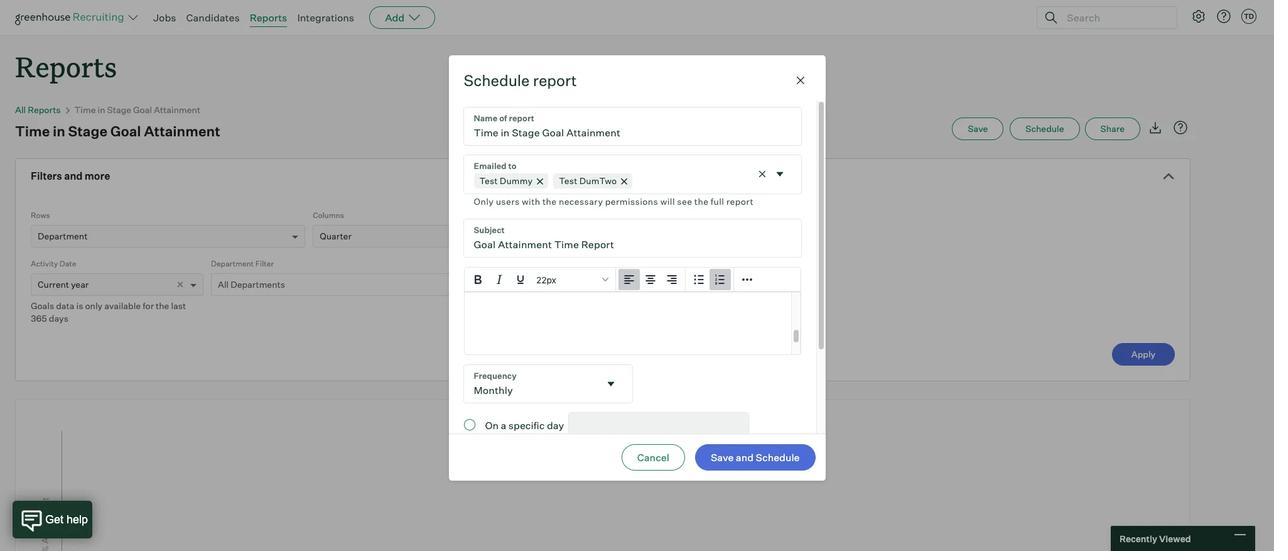 Task type: describe. For each thing, give the bounding box(es) containing it.
full
[[711, 196, 725, 207]]

on
[[485, 419, 499, 431]]

365
[[31, 313, 47, 324]]

test dumtwo
[[559, 175, 617, 186]]

schedule report
[[464, 71, 577, 90]]

0 vertical spatial in
[[98, 104, 105, 115]]

columns
[[313, 211, 344, 220]]

goals
[[31, 300, 54, 311]]

schedule inside save and schedule button
[[756, 451, 800, 464]]

save and schedule this report to revisit it! element
[[953, 118, 1011, 140]]

rows
[[31, 211, 50, 220]]

reports link
[[250, 11, 287, 24]]

candidates
[[186, 11, 240, 24]]

specific
[[509, 419, 545, 431]]

none field clear selection
[[464, 155, 801, 209]]

save for save
[[969, 123, 989, 134]]

report inside clear selection field
[[727, 196, 754, 207]]

clear selection image
[[756, 168, 769, 180]]

1 toolbar from the left
[[616, 267, 686, 292]]

year
[[71, 279, 89, 290]]

22px
[[536, 274, 556, 285]]

more
[[85, 170, 110, 182]]

necessary
[[559, 196, 603, 207]]

time in stage goal attainment link
[[75, 104, 201, 115]]

download image
[[1149, 120, 1164, 135]]

greenhouse recruiting image
[[15, 10, 128, 25]]

jobs link
[[153, 11, 176, 24]]

recently
[[1120, 533, 1158, 544]]

permissions
[[606, 196, 659, 207]]

departments
[[231, 279, 285, 290]]

0 vertical spatial report
[[533, 71, 577, 90]]

all reports
[[15, 104, 61, 115]]

all departments
[[218, 279, 285, 290]]

day
[[547, 419, 564, 431]]

all for all reports
[[15, 104, 26, 115]]

1 vertical spatial time in stage goal attainment
[[15, 123, 220, 140]]

save and schedule button
[[696, 444, 816, 471]]

0 vertical spatial attainment
[[154, 104, 201, 115]]

users
[[496, 196, 520, 207]]

1 vertical spatial stage
[[68, 123, 107, 140]]

1 horizontal spatial time
[[75, 104, 96, 115]]

recently viewed
[[1120, 533, 1192, 544]]

schedule for schedule
[[1026, 123, 1065, 134]]

integrations
[[297, 11, 354, 24]]

department for department
[[38, 231, 88, 241]]

configure image
[[1192, 9, 1207, 24]]

schedule button
[[1011, 118, 1080, 140]]

save for save and schedule
[[711, 451, 734, 464]]

save and schedule
[[711, 451, 800, 464]]

all reports link
[[15, 104, 61, 115]]

only
[[85, 300, 103, 311]]

×
[[177, 277, 184, 291]]

a
[[501, 419, 507, 431]]

the inside goals data is only available for the last 365 days
[[156, 300, 169, 311]]

22px toolbar
[[465, 267, 616, 292]]

2 toolbar from the left
[[686, 267, 734, 292]]

is
[[76, 300, 83, 311]]

viewed
[[1160, 533, 1192, 544]]

cancel
[[638, 451, 670, 464]]

last
[[171, 300, 186, 311]]

0 vertical spatial time in stage goal attainment
[[75, 104, 201, 115]]

test dummy
[[480, 175, 533, 186]]

On a specific day text field
[[569, 413, 739, 438]]

candidates link
[[186, 11, 240, 24]]

quarter option
[[320, 231, 352, 241]]

1 vertical spatial in
[[53, 123, 65, 140]]

department option
[[38, 231, 88, 241]]

see
[[678, 196, 693, 207]]



Task type: vqa. For each thing, say whether or not it's contained in the screenshot.
the bottommost the add
no



Task type: locate. For each thing, give the bounding box(es) containing it.
and
[[64, 170, 83, 182], [736, 451, 754, 464]]

the left full
[[695, 196, 709, 207]]

test up only
[[480, 175, 498, 186]]

toggle flyout image right clear selection image
[[774, 168, 786, 180]]

close modal icon image
[[793, 73, 808, 88]]

and for save
[[736, 451, 754, 464]]

2 horizontal spatial the
[[695, 196, 709, 207]]

dummy
[[500, 175, 533, 186]]

1 horizontal spatial schedule
[[756, 451, 800, 464]]

0 horizontal spatial the
[[156, 300, 169, 311]]

schedule
[[464, 71, 530, 90], [1026, 123, 1065, 134], [756, 451, 800, 464]]

2 vertical spatial schedule
[[756, 451, 800, 464]]

0 vertical spatial goal
[[133, 104, 152, 115]]

1 vertical spatial reports
[[15, 48, 117, 85]]

0 vertical spatial stage
[[107, 104, 131, 115]]

0 vertical spatial and
[[64, 170, 83, 182]]

stage
[[107, 104, 131, 115], [68, 123, 107, 140]]

apply
[[1132, 349, 1156, 360]]

1 horizontal spatial save
[[969, 123, 989, 134]]

1 vertical spatial toggle flyout image
[[605, 377, 618, 390]]

1 horizontal spatial report
[[727, 196, 754, 207]]

0 vertical spatial schedule
[[464, 71, 530, 90]]

1 vertical spatial all
[[218, 279, 229, 290]]

apply button
[[1113, 343, 1176, 366]]

1 vertical spatial report
[[727, 196, 754, 207]]

td
[[1245, 12, 1255, 21]]

test for test dumtwo
[[559, 175, 578, 186]]

xychart image
[[31, 400, 1176, 551]]

1 vertical spatial and
[[736, 451, 754, 464]]

save
[[969, 123, 989, 134], [711, 451, 734, 464]]

current
[[38, 279, 69, 290]]

None field
[[464, 155, 801, 209], [464, 365, 633, 403], [569, 413, 749, 438], [464, 365, 633, 403]]

available
[[104, 300, 141, 311]]

only users with the necessary permissions will see the full report
[[474, 196, 754, 207]]

None text field
[[464, 107, 801, 145]]

goal
[[133, 104, 152, 115], [110, 123, 141, 140]]

department for department filter
[[211, 259, 254, 268]]

1 vertical spatial attainment
[[144, 123, 220, 140]]

1 horizontal spatial test
[[559, 175, 578, 186]]

dumtwo
[[580, 175, 617, 186]]

toolbar
[[616, 267, 686, 292], [686, 267, 734, 292]]

save button
[[953, 118, 1004, 140]]

test up necessary
[[559, 175, 578, 186]]

and inside button
[[736, 451, 754, 464]]

2 horizontal spatial schedule
[[1026, 123, 1065, 134]]

0 vertical spatial all
[[15, 104, 26, 115]]

0 vertical spatial toggle flyout image
[[774, 168, 786, 180]]

0 vertical spatial reports
[[250, 11, 287, 24]]

add
[[385, 11, 405, 24]]

toggle flyout image
[[774, 168, 786, 180], [605, 377, 618, 390]]

and for filters
[[64, 170, 83, 182]]

1 vertical spatial schedule
[[1026, 123, 1065, 134]]

0 horizontal spatial department
[[38, 231, 88, 241]]

0 horizontal spatial report
[[533, 71, 577, 90]]

0 horizontal spatial save
[[711, 451, 734, 464]]

department up date
[[38, 231, 88, 241]]

1 horizontal spatial all
[[218, 279, 229, 290]]

1 vertical spatial goal
[[110, 123, 141, 140]]

goals data is only available for the last 365 days
[[31, 300, 186, 324]]

activity date
[[31, 259, 76, 268]]

1 horizontal spatial the
[[543, 196, 557, 207]]

cancel button
[[622, 444, 685, 471]]

1 vertical spatial time
[[15, 123, 50, 140]]

0 horizontal spatial schedule
[[464, 71, 530, 90]]

filters
[[31, 170, 62, 182]]

toggle flyout image up on a specific day text box
[[605, 377, 618, 390]]

attainment
[[154, 104, 201, 115], [144, 123, 220, 140]]

Search text field
[[1064, 8, 1166, 27]]

in
[[98, 104, 105, 115], [53, 123, 65, 140]]

22px group
[[465, 267, 801, 292]]

0 vertical spatial time
[[75, 104, 96, 115]]

date
[[60, 259, 76, 268]]

time down all reports link
[[15, 123, 50, 140]]

filters and more
[[31, 170, 110, 182]]

time
[[75, 104, 96, 115], [15, 123, 50, 140]]

department up all departments
[[211, 259, 254, 268]]

0 vertical spatial save
[[969, 123, 989, 134]]

0 horizontal spatial in
[[53, 123, 65, 140]]

current year option
[[38, 279, 89, 290]]

toggle flyout image inside clear selection field
[[774, 168, 786, 180]]

report
[[533, 71, 577, 90], [727, 196, 754, 207]]

days
[[49, 313, 68, 324]]

test for test dummy
[[480, 175, 498, 186]]

0 horizontal spatial and
[[64, 170, 83, 182]]

on a specific day
[[485, 419, 564, 431]]

0 horizontal spatial toggle flyout image
[[605, 377, 618, 390]]

reports
[[250, 11, 287, 24], [15, 48, 117, 85], [28, 104, 61, 115]]

share button
[[1086, 118, 1141, 140]]

for
[[143, 300, 154, 311]]

1 horizontal spatial department
[[211, 259, 254, 268]]

data
[[56, 300, 74, 311]]

schedule for schedule report
[[464, 71, 530, 90]]

0 horizontal spatial test
[[480, 175, 498, 186]]

only
[[474, 196, 494, 207]]

1 horizontal spatial in
[[98, 104, 105, 115]]

filter
[[256, 259, 274, 268]]

jobs
[[153, 11, 176, 24]]

0 horizontal spatial all
[[15, 104, 26, 115]]

will
[[661, 196, 675, 207]]

none field on a specific day
[[569, 413, 749, 438]]

1 vertical spatial department
[[211, 259, 254, 268]]

quarter
[[320, 231, 352, 241]]

0 horizontal spatial time
[[15, 123, 50, 140]]

22px button
[[531, 269, 613, 290]]

2 test from the left
[[559, 175, 578, 186]]

td button
[[1242, 9, 1257, 24]]

share
[[1101, 123, 1125, 134]]

0 vertical spatial department
[[38, 231, 88, 241]]

the right "with"
[[543, 196, 557, 207]]

none field containing test dummy
[[464, 155, 801, 209]]

department filter
[[211, 259, 274, 268]]

activity
[[31, 259, 58, 268]]

integrations link
[[297, 11, 354, 24]]

with
[[522, 196, 541, 207]]

time in stage goal attainment
[[75, 104, 201, 115], [15, 123, 220, 140]]

all for all departments
[[218, 279, 229, 290]]

the
[[543, 196, 557, 207], [695, 196, 709, 207], [156, 300, 169, 311]]

1 test from the left
[[480, 175, 498, 186]]

test
[[480, 175, 498, 186], [559, 175, 578, 186]]

None text field
[[464, 219, 801, 257], [464, 365, 600, 403], [464, 219, 801, 257], [464, 365, 600, 403]]

2 vertical spatial reports
[[28, 104, 61, 115]]

td button
[[1240, 6, 1260, 26]]

current year
[[38, 279, 89, 290]]

schedule inside schedule button
[[1026, 123, 1065, 134]]

faq image
[[1174, 120, 1189, 135]]

1 horizontal spatial toggle flyout image
[[774, 168, 786, 180]]

all
[[15, 104, 26, 115], [218, 279, 229, 290]]

1 horizontal spatial and
[[736, 451, 754, 464]]

the right for
[[156, 300, 169, 311]]

add button
[[370, 6, 436, 29]]

time right all reports link
[[75, 104, 96, 115]]

1 vertical spatial save
[[711, 451, 734, 464]]

department
[[38, 231, 88, 241], [211, 259, 254, 268]]



